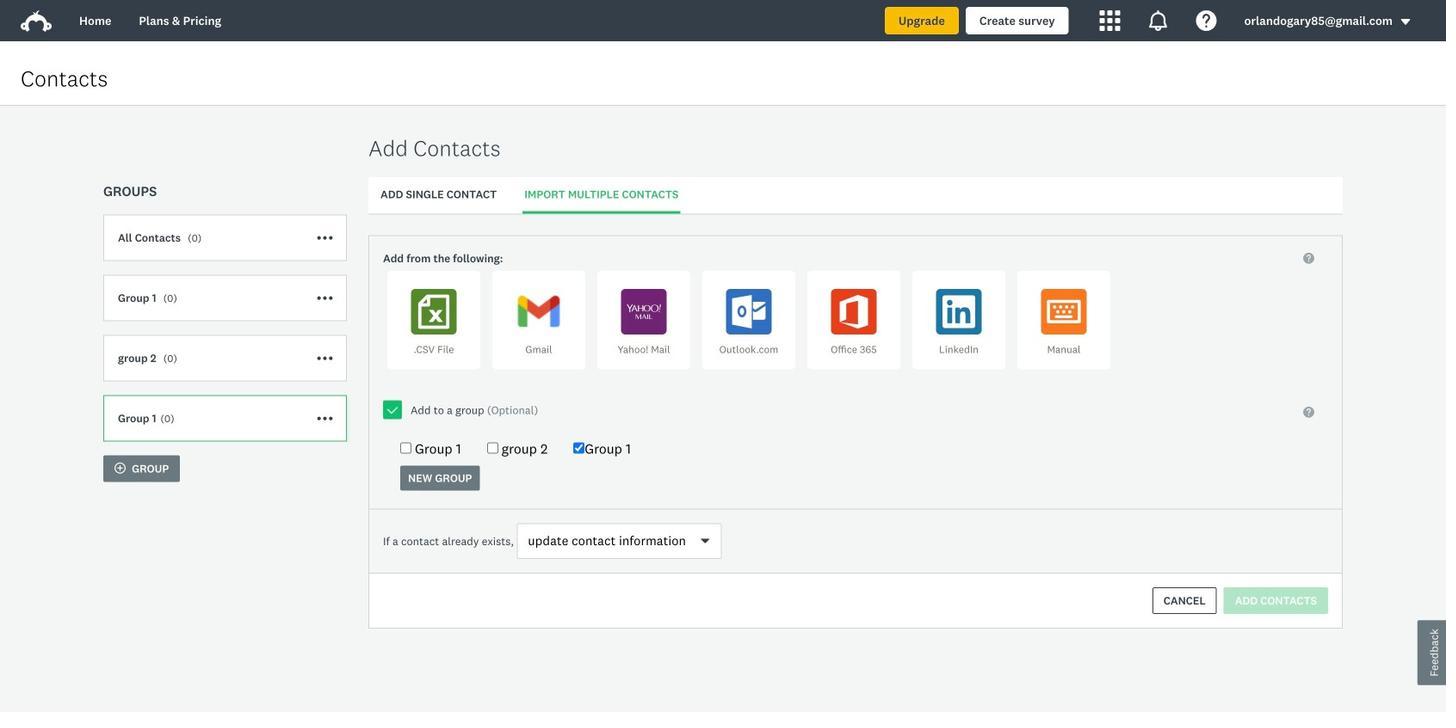 Task type: locate. For each thing, give the bounding box(es) containing it.
surveymonkey logo image
[[21, 10, 52, 32]]

1 horizontal spatial products icon image
[[1148, 10, 1169, 31]]

None checkbox
[[400, 443, 412, 454], [574, 443, 585, 454], [400, 443, 412, 454], [574, 443, 585, 454]]

2 products icon image from the left
[[1148, 10, 1169, 31]]

dropdown arrow image
[[1400, 16, 1412, 28]]

1 products icon image from the left
[[1100, 10, 1121, 31]]

products icon image
[[1100, 10, 1121, 31], [1148, 10, 1169, 31]]

0 horizontal spatial products icon image
[[1100, 10, 1121, 31]]

None checkbox
[[487, 443, 498, 454]]

help icon image
[[1196, 10, 1217, 31]]



Task type: vqa. For each thing, say whether or not it's contained in the screenshot.
X Image
no



